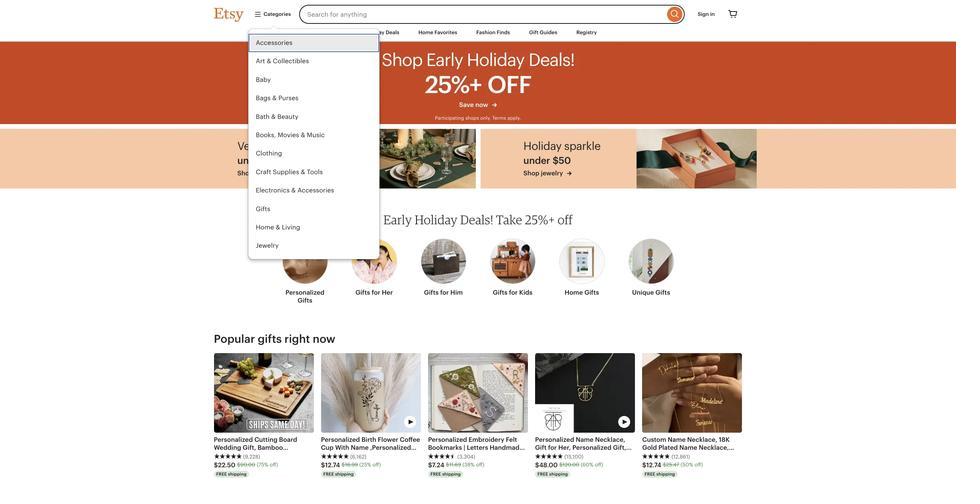 Task type: locate. For each thing, give the bounding box(es) containing it.
bath & beauty link
[[248, 108, 379, 126]]

120.00
[[563, 462, 579, 468]]

shipping for 90.00
[[228, 472, 247, 477]]

banner
[[200, 0, 757, 274]]

living
[[282, 224, 300, 231]]

& for party
[[275, 261, 279, 268]]

home for home & living
[[256, 224, 274, 231]]

take
[[496, 212, 522, 227]]

5 shipping from the left
[[656, 472, 675, 477]]

holiday
[[523, 140, 562, 152], [415, 212, 458, 227]]

tools
[[307, 168, 323, 176]]

supplies up electronics & accessories
[[273, 168, 299, 176]]

$ left 16.99
[[321, 461, 325, 469]]

$ 12.74 $ 25.47 (50% off) free shipping
[[642, 461, 703, 477]]

2 12.74 from the left
[[646, 461, 661, 469]]

for inside the gifts for him link
[[440, 289, 449, 297]]

bath
[[256, 113, 269, 120]]

shipping inside $ 48.00 $ 120.00 (60% off) free shipping
[[549, 472, 568, 477]]

home inside "link"
[[565, 289, 583, 297]]

under $50 up jewelry
[[523, 155, 571, 166]]

25.47
[[666, 462, 679, 468]]

off) inside $ 22.50 $ 90.00 (75% off) free shipping
[[270, 462, 278, 468]]

favorites
[[435, 29, 457, 35]]

2 horizontal spatial shop
[[523, 169, 539, 177]]

personalized cutting board wedding gift, bamboo charcuterie board, unique christmas gifts, bridal shower gift, engraved engagement present, image
[[214, 353, 314, 433]]

paper
[[256, 261, 273, 268]]

free inside $ 12.74 $ 16.99 (25% off) free shipping
[[323, 472, 334, 477]]

off) right (50%
[[695, 462, 703, 468]]

3 for from the left
[[509, 289, 518, 297]]

under $50
[[237, 155, 285, 166], [523, 155, 571, 166]]

1 vertical spatial home
[[256, 224, 274, 231]]

& for purses
[[272, 94, 277, 102]]

1 horizontal spatial home
[[418, 29, 433, 35]]

shipping down 48.00 in the bottom of the page
[[549, 472, 568, 477]]

home inside menu bar
[[418, 29, 433, 35]]

1 vertical spatial early
[[383, 212, 412, 227]]

menu containing accessories
[[248, 29, 379, 274]]

1 off) from the left
[[270, 462, 278, 468]]

$ left 25.47
[[642, 461, 646, 469]]

1 horizontal spatial under $50
[[523, 155, 571, 166]]

now
[[475, 101, 488, 109], [313, 333, 335, 345]]

1 horizontal spatial holiday
[[523, 140, 562, 152]]

off) right (75%
[[270, 462, 278, 468]]

0 vertical spatial accessories
[[256, 39, 292, 47]]

free
[[216, 472, 227, 477], [323, 472, 334, 477], [430, 472, 441, 477], [538, 472, 548, 477], [645, 472, 655, 477]]

$ 12.74 $ 16.99 (25% off) free shipping
[[321, 461, 381, 477]]

12.74 inside $ 12.74 $ 16.99 (25% off) free shipping
[[325, 461, 340, 469]]

shipping
[[228, 472, 247, 477], [335, 472, 354, 477], [442, 472, 461, 477], [549, 472, 568, 477], [656, 472, 675, 477]]

& right 'art'
[[267, 57, 271, 65]]

4 off) from the left
[[595, 462, 603, 468]]

home for home favorites
[[418, 29, 433, 35]]

a colorful charm choker statement necklace featuring six beads on a dainty gold chain shown in an open gift box. image
[[636, 129, 757, 189]]

for left the her
[[372, 289, 380, 297]]

0 vertical spatial early
[[426, 50, 463, 70]]

personalized gifts
[[285, 289, 325, 304]]

12.74 left 16.99
[[325, 461, 340, 469]]

sign in
[[698, 11, 715, 17]]

0 horizontal spatial shop
[[237, 169, 253, 177]]

off
[[558, 212, 573, 227]]

12.74 left 25.47
[[646, 461, 661, 469]]

shops
[[465, 115, 479, 121]]

12.74 inside $ 12.74 $ 25.47 (50% off) free shipping
[[646, 461, 661, 469]]

shipping inside $ 22.50 $ 90.00 (75% off) free shipping
[[228, 472, 247, 477]]

menu
[[248, 29, 379, 274]]

clothing
[[256, 150, 282, 157]]

off) inside the $ 7.24 $ 11.69 (38% off) free shipping
[[476, 462, 484, 468]]

early
[[426, 50, 463, 70], [383, 212, 412, 227]]

0 horizontal spatial home
[[256, 224, 274, 231]]

free inside $ 22.50 $ 90.00 (75% off) free shipping
[[216, 472, 227, 477]]

off) for (50% off)
[[695, 462, 703, 468]]

shop inside the shop early holiday deals! 25%+ off save now
[[382, 50, 422, 70]]

guides
[[540, 29, 557, 35]]

off) right (38%
[[476, 462, 484, 468]]

home gifts
[[565, 289, 599, 297]]

&
[[267, 57, 271, 65], [272, 94, 277, 102], [271, 113, 276, 120], [301, 131, 305, 139], [301, 168, 305, 176], [291, 187, 296, 194], [276, 224, 280, 231], [275, 261, 279, 268]]

1 free from the left
[[216, 472, 227, 477]]

art & collectibles
[[256, 57, 309, 65]]

1 horizontal spatial shop
[[382, 50, 422, 70]]

off) inside $ 12.74 $ 16.99 (25% off) free shipping
[[373, 462, 381, 468]]

16.99
[[345, 462, 358, 468]]

3 off) from the left
[[476, 462, 484, 468]]

1 horizontal spatial decor
[[295, 140, 325, 152]]

free inside $ 12.74 $ 25.47 (50% off) free shipping
[[645, 472, 655, 477]]

off) inside $ 12.74 $ 25.47 (50% off) free shipping
[[695, 462, 703, 468]]

1 horizontal spatial now
[[475, 101, 488, 109]]

$ left 90.00
[[214, 461, 218, 469]]

beauty
[[277, 113, 298, 120]]

$ left (50%
[[663, 462, 666, 468]]

0 horizontal spatial 12.74
[[325, 461, 340, 469]]

3 shipping from the left
[[442, 472, 461, 477]]

$ right 22.50
[[237, 462, 240, 468]]

2 free from the left
[[323, 472, 334, 477]]

$
[[214, 461, 218, 469], [321, 461, 325, 469], [428, 461, 432, 469], [535, 461, 539, 469], [642, 461, 646, 469], [237, 462, 240, 468], [342, 462, 345, 468], [446, 462, 449, 468], [559, 462, 563, 468], [663, 462, 666, 468]]

1 shipping from the left
[[228, 472, 247, 477]]

0 horizontal spatial holiday
[[415, 212, 458, 227]]

0 horizontal spatial now
[[313, 333, 335, 345]]

home inside menu
[[256, 224, 274, 231]]

5 off) from the left
[[695, 462, 703, 468]]

holiday inside holiday sparkle under $50 shop jewelry
[[523, 140, 562, 152]]

12.74 for 16.99
[[325, 461, 340, 469]]

shipping inside $ 12.74 $ 25.47 (50% off) free shipping
[[656, 472, 675, 477]]

shipping down 25.47
[[656, 472, 675, 477]]

now right right
[[313, 333, 335, 345]]

bags & purses
[[256, 94, 298, 102]]

home & living link
[[248, 218, 379, 237]]

accessories
[[256, 39, 292, 47], [297, 187, 334, 194]]

gifts inside menu
[[256, 205, 270, 213]]

1 horizontal spatial early
[[426, 50, 463, 70]]

very merry decor under $50 shop decor
[[237, 140, 325, 177]]

shipping down 16.99
[[335, 472, 354, 477]]

gifts for him link
[[421, 234, 466, 300]]

off) inside $ 48.00 $ 120.00 (60% off) free shipping
[[595, 462, 603, 468]]

her
[[382, 289, 393, 297]]

free inside $ 48.00 $ 120.00 (60% off) free shipping
[[538, 472, 548, 477]]

25%+
[[525, 212, 555, 227]]

1 12.74 from the left
[[325, 461, 340, 469]]

for inside gifts for her link
[[372, 289, 380, 297]]

2 off) from the left
[[373, 462, 381, 468]]

2 for from the left
[[440, 289, 449, 297]]

now up participating shops only. terms apply.
[[475, 101, 488, 109]]

gifts inside personalized gifts
[[298, 297, 312, 304]]

unique gifts
[[632, 289, 670, 297]]

0 vertical spatial supplies
[[273, 168, 299, 176]]

decor up electronics
[[255, 169, 273, 177]]

accessories link
[[248, 34, 379, 52]]

shipping for 11.69
[[442, 472, 461, 477]]

1 vertical spatial now
[[313, 333, 335, 345]]

& left party
[[275, 261, 279, 268]]

decor down music
[[295, 140, 325, 152]]

finds
[[497, 29, 510, 35]]

home favorites link
[[413, 25, 463, 40]]

(25%
[[359, 462, 371, 468]]

5 free from the left
[[645, 472, 655, 477]]

12.74 for 25.47
[[646, 461, 661, 469]]

home
[[418, 29, 433, 35], [256, 224, 274, 231], [565, 289, 583, 297]]

(12,861)
[[672, 454, 690, 460]]

2 horizontal spatial home
[[565, 289, 583, 297]]

fashion finds
[[476, 29, 510, 35]]

0 vertical spatial holiday
[[523, 140, 562, 152]]

free for 90.00
[[216, 472, 227, 477]]

menu bar
[[200, 24, 757, 42]]

electronics
[[256, 187, 289, 194]]

4 free from the left
[[538, 472, 548, 477]]

0 horizontal spatial for
[[372, 289, 380, 297]]

save now link
[[382, 101, 575, 114]]

& for collectibles
[[267, 57, 271, 65]]

(3,304)
[[457, 454, 475, 460]]

off) right (60%
[[595, 462, 603, 468]]

1 horizontal spatial 12.74
[[646, 461, 661, 469]]

3 free from the left
[[430, 472, 441, 477]]

sign in button
[[692, 7, 721, 22]]

(15,100)
[[565, 454, 583, 460]]

for
[[372, 289, 380, 297], [440, 289, 449, 297], [509, 289, 518, 297]]

craft
[[256, 168, 271, 176]]

2 vertical spatial home
[[565, 289, 583, 297]]

0 horizontal spatial decor
[[255, 169, 273, 177]]

$ right 48.00 in the bottom of the page
[[559, 462, 563, 468]]

for for her
[[372, 289, 380, 297]]

1 under $50 from the left
[[237, 155, 285, 166]]

for left him
[[440, 289, 449, 297]]

shipping down 90.00
[[228, 472, 247, 477]]

for left kids
[[509, 289, 518, 297]]

jewelry link
[[248, 237, 379, 255]]

under $50 up the craft
[[237, 155, 285, 166]]

& down "craft supplies & tools" on the left top
[[291, 187, 296, 194]]

1 horizontal spatial for
[[440, 289, 449, 297]]

supplies
[[273, 168, 299, 176], [298, 261, 324, 268]]

bags & purses link
[[248, 89, 379, 108]]

accessories up art & collectibles
[[256, 39, 292, 47]]

shop
[[382, 50, 422, 70], [237, 169, 253, 177], [523, 169, 539, 177]]

menu bar containing home favorites
[[200, 24, 757, 42]]

1 vertical spatial supplies
[[298, 261, 324, 268]]

& left living
[[276, 224, 280, 231]]

25%+ off
[[425, 71, 531, 98]]

0 vertical spatial home
[[418, 29, 433, 35]]

0 horizontal spatial accessories
[[256, 39, 292, 47]]

shipping for 120.00
[[549, 472, 568, 477]]

shipping down "11.69" at bottom
[[442, 472, 461, 477]]

1 horizontal spatial accessories
[[297, 187, 334, 194]]

2 horizontal spatial for
[[509, 289, 518, 297]]

accessories down craft supplies & tools link
[[297, 187, 334, 194]]

under $50 inside holiday sparkle under $50 shop jewelry
[[523, 155, 571, 166]]

4 shipping from the left
[[549, 472, 568, 477]]

gifts for her
[[355, 289, 393, 297]]

12.74
[[325, 461, 340, 469], [646, 461, 661, 469]]

custom name necklace, 18k gold plated name necklace, personalized name necklace, birthday gift for her, 2023 christmas gift, gift for mom image
[[642, 353, 742, 433]]

& left tools
[[301, 168, 305, 176]]

0 vertical spatial decor
[[295, 140, 325, 152]]

0 horizontal spatial under $50
[[237, 155, 285, 166]]

1 for from the left
[[372, 289, 380, 297]]

gift guides link
[[523, 25, 563, 40]]

shipping inside $ 12.74 $ 16.99 (25% off) free shipping
[[335, 472, 354, 477]]

fashion finds link
[[470, 25, 516, 40]]

holiday sparkle under $50 shop jewelry
[[523, 140, 601, 177]]

2 under $50 from the left
[[523, 155, 571, 166]]

gifts inside "link"
[[585, 289, 599, 297]]

$ left "11.69" at bottom
[[428, 461, 432, 469]]

& right the bath
[[271, 113, 276, 120]]

2 shipping from the left
[[335, 472, 354, 477]]

free inside the $ 7.24 $ 11.69 (38% off) free shipping
[[430, 472, 441, 477]]

home for home gifts
[[565, 289, 583, 297]]

now inside the shop early holiday deals! 25%+ off save now
[[475, 101, 488, 109]]

personalized
[[285, 289, 325, 297]]

None search field
[[299, 5, 685, 24]]

0 vertical spatial now
[[475, 101, 488, 109]]

personalized birth flower coffee cup with name ,personalized birth flower tumbler, bridesmaid proposal, gifts for her, party favor. image
[[321, 353, 421, 433]]

under $50 inside very merry decor under $50 shop decor
[[237, 155, 285, 166]]

& for living
[[276, 224, 280, 231]]

shipping inside the $ 7.24 $ 11.69 (38% off) free shipping
[[442, 472, 461, 477]]

1 vertical spatial decor
[[255, 169, 273, 177]]

for inside gifts for kids link
[[509, 289, 518, 297]]

& right bags
[[272, 94, 277, 102]]

off) right "(25%"
[[373, 462, 381, 468]]

supplies down jewelry link
[[298, 261, 324, 268]]

& for beauty
[[271, 113, 276, 120]]

$ 7.24 $ 11.69 (38% off) free shipping
[[428, 461, 484, 477]]

$ 22.50 $ 90.00 (75% off) free shipping
[[214, 461, 278, 477]]

kids
[[519, 289, 532, 297]]

off)
[[270, 462, 278, 468], [373, 462, 381, 468], [476, 462, 484, 468], [595, 462, 603, 468], [695, 462, 703, 468]]



Task type: vqa. For each thing, say whether or not it's contained in the screenshot.


Task type: describe. For each thing, give the bounding box(es) containing it.
off) for (38% off)
[[476, 462, 484, 468]]

party
[[281, 261, 296, 268]]

very
[[237, 140, 260, 152]]

books, movies & music
[[256, 131, 325, 139]]

48.00
[[539, 461, 558, 469]]

books,
[[256, 131, 276, 139]]

shipping for 16.99
[[335, 472, 354, 477]]

registry
[[576, 29, 597, 35]]

free for 11.69
[[430, 472, 441, 477]]

(6,162)
[[350, 454, 366, 460]]

$ left "(25%"
[[342, 462, 345, 468]]

unique
[[632, 289, 654, 297]]

7.24
[[432, 461, 444, 469]]

bags
[[256, 94, 270, 102]]

a festive christmas table setting featuring two green table runners shown with glassware, serveware, and a candle centerpiece. image
[[356, 129, 476, 189]]

shop decor link
[[237, 169, 325, 178]]

menu inside banner
[[248, 29, 379, 274]]

categories button
[[248, 7, 297, 22]]

0 horizontal spatial early
[[383, 212, 412, 227]]

baby link
[[248, 71, 379, 89]]

off) for (25% off)
[[373, 462, 381, 468]]

early inside the shop early holiday deals! 25%+ off save now
[[426, 50, 463, 70]]

purses
[[278, 94, 298, 102]]

gifts for her link
[[352, 234, 397, 300]]

collectibles
[[273, 57, 309, 65]]

(75%
[[257, 462, 268, 468]]

terms apply.
[[492, 115, 521, 121]]

1 vertical spatial holiday
[[415, 212, 458, 227]]

fashion
[[476, 29, 496, 35]]

(9,228)
[[243, 454, 260, 460]]

1 vertical spatial accessories
[[297, 187, 334, 194]]

books, movies & music link
[[248, 126, 379, 145]]

off) for (75% off)
[[270, 462, 278, 468]]

(38%
[[463, 462, 475, 468]]

sparkle
[[564, 140, 601, 152]]

right
[[284, 333, 310, 345]]

art
[[256, 57, 265, 65]]

him
[[450, 289, 463, 297]]

shop early holiday deals! 25%+ off save now
[[382, 50, 575, 109]]

craft supplies & tools
[[256, 168, 323, 176]]

gift guides
[[529, 29, 557, 35]]

shipping for 25.47
[[656, 472, 675, 477]]

clothing link
[[248, 145, 379, 163]]

personalized name necklace,  gift for her,  personalized gift, one of a kind jewelry, gold name necklace, handmade gift, christmas gift image
[[535, 353, 635, 433]]

early holiday deals! take 25%+ off
[[383, 212, 573, 227]]

participating shops only. terms apply.
[[435, 115, 521, 121]]

for for him
[[440, 289, 449, 297]]

shop jewelry link
[[523, 169, 601, 178]]

only.
[[480, 115, 491, 121]]

$ right the 7.24
[[446, 462, 449, 468]]

home gifts link
[[559, 234, 605, 300]]

free for 120.00
[[538, 472, 548, 477]]

gifts for him
[[424, 289, 463, 297]]

electronics & accessories
[[256, 187, 334, 194]]

$ left 120.00
[[535, 461, 539, 469]]

$ 48.00 $ 120.00 (60% off) free shipping
[[535, 461, 603, 477]]

gift
[[529, 29, 539, 35]]

baby
[[256, 76, 271, 84]]

personalized embroidery felt bookmarks | letters handmade corner bookmark | 4 season letter & flower felt bookmark  set image
[[428, 353, 528, 433]]

jewelry
[[541, 169, 563, 177]]

for for kids
[[509, 289, 518, 297]]

holiday deals!
[[467, 50, 575, 70]]

merry
[[262, 140, 292, 152]]

banner containing accessories
[[200, 0, 757, 274]]

22.50
[[218, 461, 235, 469]]

gifts for kids link
[[490, 234, 535, 300]]

none search field inside banner
[[299, 5, 685, 24]]

free for 25.47
[[645, 472, 655, 477]]

gifts
[[258, 333, 282, 345]]

(50%
[[681, 462, 693, 468]]

gifts for kids
[[493, 289, 532, 297]]

sign
[[698, 11, 709, 17]]

popular gifts right now
[[214, 333, 335, 345]]

personalized gifts link
[[282, 234, 328, 308]]

& for accessories
[[291, 187, 296, 194]]

paper & party supplies link
[[248, 255, 379, 274]]

unique gifts link
[[628, 234, 674, 300]]

movies
[[278, 131, 299, 139]]

90.00
[[240, 462, 255, 468]]

11.69
[[449, 462, 461, 468]]

categories
[[264, 11, 291, 17]]

free for 16.99
[[323, 472, 334, 477]]

off) for (60% off)
[[595, 462, 603, 468]]

home favorites
[[418, 29, 457, 35]]

electronics & accessories link
[[248, 182, 379, 200]]

shop inside very merry decor under $50 shop decor
[[237, 169, 253, 177]]

Search for anything text field
[[299, 5, 665, 24]]

art & collectibles link
[[248, 52, 379, 71]]

& left music
[[301, 131, 305, 139]]

registry link
[[570, 25, 603, 40]]

shop inside holiday sparkle under $50 shop jewelry
[[523, 169, 539, 177]]

in
[[710, 11, 715, 17]]

music
[[307, 131, 325, 139]]

jewelry
[[256, 242, 278, 250]]



